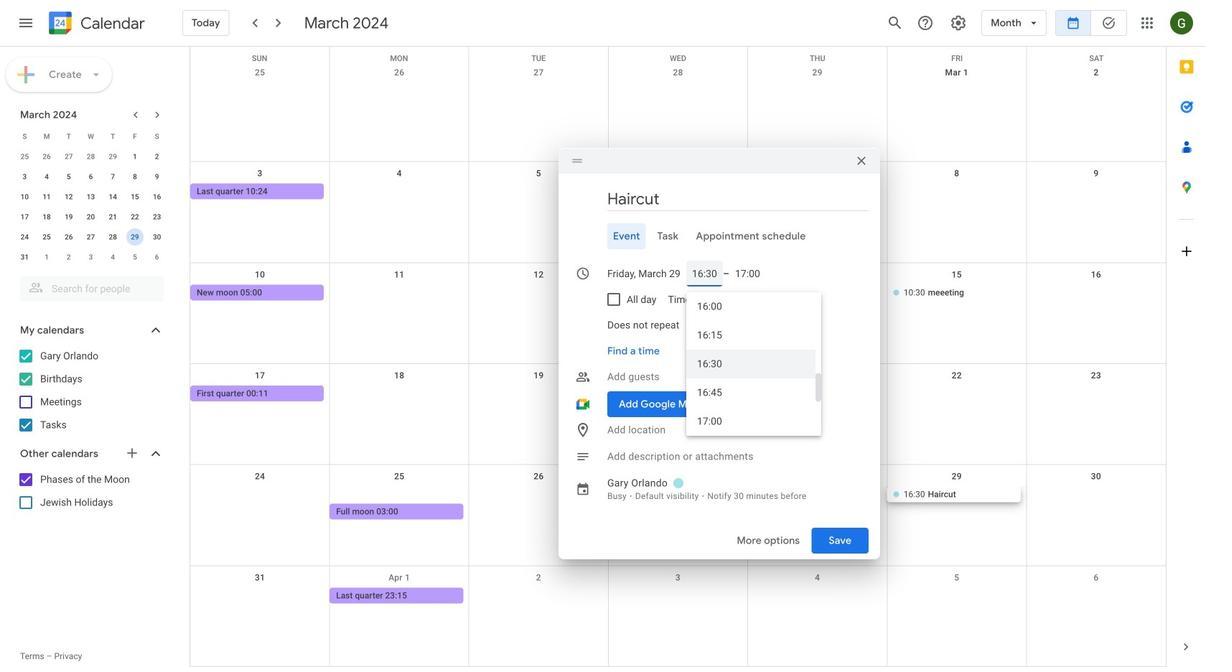 Task type: vqa. For each thing, say whether or not it's contained in the screenshot.
Formatting options toolbar
no



Task type: describe. For each thing, give the bounding box(es) containing it.
30 element
[[148, 228, 166, 246]]

april 3 element
[[82, 248, 99, 266]]

april 2 element
[[60, 248, 77, 266]]

april 6 element
[[148, 248, 166, 266]]

27 element
[[82, 228, 99, 246]]

february 26 element
[[38, 148, 55, 165]]

february 25 element
[[16, 148, 33, 165]]

Add title text field
[[607, 188, 869, 210]]

start time list box
[[686, 292, 821, 436]]

calendar element
[[46, 9, 145, 40]]

february 28 element
[[82, 148, 99, 165]]

22 element
[[126, 208, 144, 225]]

3 option from the top
[[686, 350, 816, 378]]

march 2024 grid
[[14, 126, 168, 267]]

5 element
[[60, 168, 77, 185]]

2 element
[[148, 148, 166, 165]]

6 element
[[82, 168, 99, 185]]

9 element
[[148, 168, 166, 185]]

8 element
[[126, 168, 144, 185]]

13 element
[[82, 188, 99, 205]]

10 element
[[16, 188, 33, 205]]

april 4 element
[[104, 248, 121, 266]]

31 element
[[16, 248, 33, 266]]

25 element
[[38, 228, 55, 246]]

my calendars list
[[3, 345, 178, 437]]

add other calendars image
[[125, 446, 139, 460]]

26 element
[[60, 228, 77, 246]]

1 element
[[126, 148, 144, 165]]

23 element
[[148, 208, 166, 225]]

7 element
[[104, 168, 121, 185]]



Task type: locate. For each thing, give the bounding box(es) containing it.
15 element
[[126, 188, 144, 205]]

option
[[686, 292, 816, 321], [686, 321, 816, 350], [686, 350, 816, 378], [686, 378, 816, 407], [686, 407, 816, 436]]

28 element
[[104, 228, 121, 246]]

row group
[[14, 146, 168, 267]]

17 element
[[16, 208, 33, 225]]

february 29 element
[[104, 148, 121, 165]]

to element
[[723, 268, 730, 280]]

heading
[[78, 15, 145, 32]]

End time text field
[[735, 261, 761, 287]]

None field
[[602, 308, 705, 343]]

4 option from the top
[[686, 378, 816, 407]]

16 element
[[148, 188, 166, 205]]

20 element
[[82, 208, 99, 225]]

settings menu image
[[950, 14, 967, 32]]

21 element
[[104, 208, 121, 225]]

3 element
[[16, 168, 33, 185]]

5 option from the top
[[686, 407, 816, 436]]

Start time text field
[[692, 261, 717, 287]]

row
[[190, 47, 1166, 63], [190, 61, 1166, 162], [14, 126, 168, 146], [14, 146, 168, 167], [190, 162, 1166, 263], [14, 167, 168, 187], [14, 187, 168, 207], [14, 207, 168, 227], [14, 227, 168, 247], [14, 247, 168, 267], [190, 263, 1166, 364], [190, 364, 1166, 465], [190, 465, 1166, 566], [190, 566, 1166, 667]]

18 element
[[38, 208, 55, 225]]

19 element
[[60, 208, 77, 225]]

Start date text field
[[607, 261, 681, 287]]

tab list
[[1167, 47, 1206, 627], [570, 223, 869, 249]]

1 horizontal spatial tab list
[[1167, 47, 1206, 627]]

29 element
[[126, 228, 144, 246]]

cell
[[330, 184, 469, 201], [469, 184, 609, 201], [609, 184, 748, 201], [748, 184, 887, 201], [887, 184, 1027, 201], [1027, 184, 1166, 201], [124, 227, 146, 247], [330, 285, 469, 302], [469, 285, 609, 302], [609, 285, 748, 302], [748, 285, 887, 302], [1027, 285, 1166, 302], [330, 386, 469, 403], [469, 386, 609, 403], [609, 386, 748, 403], [748, 386, 887, 403], [887, 386, 1027, 403], [1027, 386, 1166, 403], [190, 487, 330, 521], [469, 487, 609, 521], [609, 487, 748, 521], [748, 487, 887, 521], [1027, 487, 1166, 521], [190, 588, 330, 605], [469, 588, 609, 605], [609, 588, 748, 605], [748, 588, 887, 605], [887, 588, 1027, 605], [1027, 588, 1166, 605]]

february 27 element
[[60, 148, 77, 165]]

cell inside march 2024 grid
[[124, 227, 146, 247]]

april 5 element
[[126, 248, 144, 266]]

None search field
[[0, 270, 178, 302]]

april 1 element
[[38, 248, 55, 266]]

11 element
[[38, 188, 55, 205]]

heading inside calendar element
[[78, 15, 145, 32]]

grid
[[190, 47, 1166, 667]]

24 element
[[16, 228, 33, 246]]

1 option from the top
[[686, 292, 816, 321]]

2 option from the top
[[686, 321, 816, 350]]

4 element
[[38, 168, 55, 185]]

12 element
[[60, 188, 77, 205]]

other calendars list
[[3, 468, 178, 514]]

main drawer image
[[17, 14, 34, 32]]

0 horizontal spatial tab list
[[570, 223, 869, 249]]

14 element
[[104, 188, 121, 205]]



